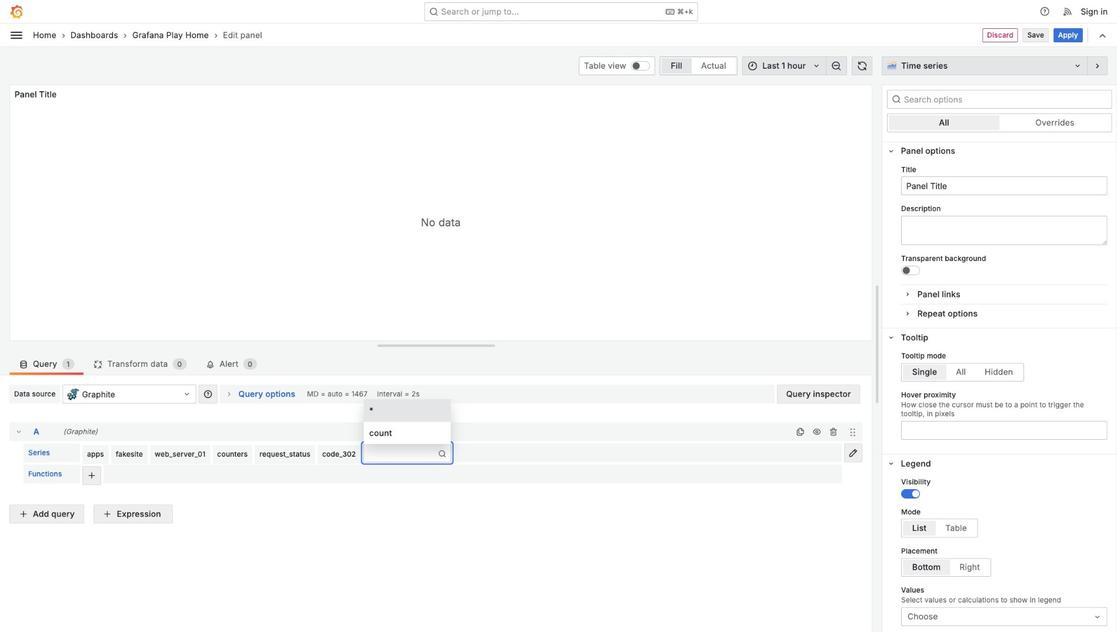 Task type: locate. For each thing, give the bounding box(es) containing it.
none text field inside options group panel options element
[[902, 216, 1108, 245]]

option group inside legend mode field property editor element
[[902, 520, 979, 538]]

panel options description field property editor element
[[902, 205, 1108, 245]]

toggle switch element
[[902, 266, 921, 275], [902, 490, 921, 499]]

0 vertical spatial toggle switch element
[[902, 266, 921, 275]]

option group inside legend placement field property editor element
[[902, 559, 992, 577]]

options group tooltip toggle image
[[888, 334, 896, 342]]

1 vertical spatial toggle switch element
[[902, 490, 921, 499]]

option group inside tooltip tooltip mode field property editor element
[[902, 363, 1025, 382]]

panel options title field property editor element
[[902, 166, 1108, 196]]

toggle switch element inside panel options transparent background field property editor element
[[902, 266, 921, 275]]

options group panel options toggle image
[[888, 147, 896, 156]]

options group tooltip element
[[883, 328, 1118, 454]]

option group
[[660, 57, 738, 75], [888, 113, 1113, 132], [902, 363, 1025, 382], [902, 520, 979, 538], [902, 559, 992, 577]]

tab list
[[9, 351, 873, 375]]

tooltip hover proximity field property editor element
[[902, 391, 1108, 440]]

open data source help image
[[203, 390, 213, 399]]

None text field
[[902, 216, 1108, 245]]

None text field
[[369, 447, 371, 460]]

refresh dashboard image
[[857, 61, 868, 71]]

news image
[[1063, 6, 1074, 17]]

options group legend toggle image
[[888, 460, 896, 468]]

2 toggle switch element from the top
[[902, 490, 921, 499]]

legend mode field property editor element
[[902, 508, 1108, 538]]

close options pane image
[[1093, 61, 1103, 71]]

1 toggle switch element from the top
[[902, 266, 921, 275]]



Task type: describe. For each thing, give the bounding box(es) containing it.
legend visibility field property editor element
[[902, 478, 1108, 499]]

tooltip tooltip mode field property editor element
[[902, 352, 1108, 382]]

open menu image
[[9, 28, 24, 42]]

panel editor option pane content element
[[883, 57, 1118, 633]]

option group for legend mode field property editor element
[[902, 520, 979, 538]]

option group for legend placement field property editor element
[[902, 559, 992, 577]]

legend values field property editor element
[[902, 587, 1108, 627]]

legend placement field property editor element
[[902, 548, 1108, 577]]

hide response image
[[813, 428, 822, 437]]

zoom out time range image
[[832, 61, 842, 71]]

remove query image
[[829, 428, 838, 437]]

add new function image
[[87, 471, 96, 481]]

panel options transparent background field property editor element
[[902, 255, 1108, 275]]

collapse query row image
[[14, 428, 24, 437]]

option group for tooltip tooltip mode field property editor element
[[902, 363, 1025, 382]]

options group panel options element
[[883, 142, 1118, 328]]

toggle switch element inside 'legend visibility field property editor' element
[[902, 490, 921, 499]]

toggle editor mode image
[[849, 449, 859, 458]]

duplicate query image
[[796, 428, 806, 437]]

grafana image
[[9, 4, 24, 19]]

help image
[[1040, 6, 1051, 17]]

table view element
[[632, 61, 650, 71]]

options group legend element
[[883, 454, 1118, 633]]



Task type: vqa. For each thing, say whether or not it's contained in the screenshot.
Expand section Connections image
no



